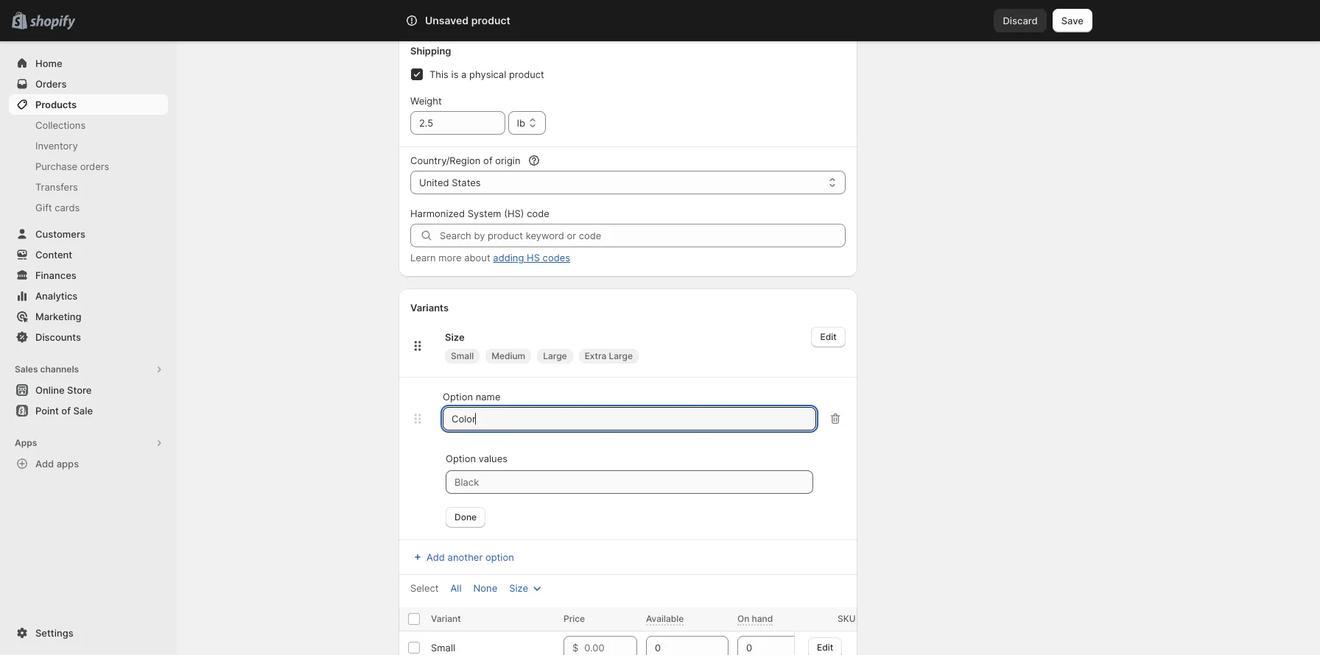 Task type: describe. For each thing, give the bounding box(es) containing it.
add for add apps
[[35, 458, 54, 470]]

physical
[[469, 69, 506, 80]]

sales channels
[[15, 364, 79, 375]]

add another option button
[[402, 548, 523, 568]]

Weight text field
[[410, 111, 505, 135]]

orders
[[80, 161, 109, 172]]

origin
[[495, 155, 521, 167]]

country/region of origin
[[410, 155, 521, 167]]

sales channels button
[[9, 360, 168, 380]]

adding
[[493, 252, 524, 264]]

discard
[[1003, 15, 1038, 27]]

1 vertical spatial small
[[431, 643, 455, 654]]

(hs)
[[504, 208, 524, 220]]

unsaved
[[425, 14, 469, 27]]

a
[[461, 69, 467, 80]]

search
[[471, 15, 502, 27]]

home
[[35, 57, 62, 69]]

all button
[[442, 578, 471, 599]]

option name
[[443, 391, 501, 403]]

cards
[[55, 202, 80, 214]]

hs
[[527, 252, 540, 264]]

size inside dropdown button
[[509, 583, 528, 595]]

purchase orders link
[[9, 156, 168, 177]]

online store link
[[9, 380, 168, 401]]

extra large
[[585, 351, 633, 362]]

inventory
[[35, 140, 78, 152]]

analytics link
[[9, 286, 168, 307]]

discard button
[[994, 9, 1047, 32]]

inventory link
[[9, 136, 168, 156]]

discounts
[[35, 332, 81, 343]]

learn
[[410, 252, 436, 264]]

weight
[[410, 95, 442, 107]]

this is a physical product
[[430, 69, 544, 80]]

0 vertical spatial small
[[451, 351, 474, 362]]

gift cards link
[[9, 197, 168, 218]]

learn more about adding hs codes
[[410, 252, 570, 264]]

Black text field
[[446, 471, 813, 494]]

none button
[[465, 578, 506, 599]]

lb
[[517, 117, 525, 129]]

none
[[473, 583, 498, 595]]

marketing link
[[9, 307, 168, 327]]

finances
[[35, 270, 76, 281]]

online store
[[35, 385, 92, 396]]

price
[[564, 614, 585, 625]]

edit for edit button
[[818, 642, 834, 653]]

another
[[448, 552, 483, 564]]

add apps button
[[9, 454, 168, 475]]

$
[[573, 643, 579, 654]]

all
[[451, 583, 462, 595]]

discounts link
[[9, 327, 168, 348]]

sale
[[73, 405, 93, 417]]

states
[[452, 177, 481, 189]]

purchase
[[35, 161, 77, 172]]

on
[[738, 614, 750, 625]]

of for origin
[[483, 155, 493, 167]]

name
[[476, 391, 501, 403]]

purchase orders
[[35, 161, 109, 172]]

sku
[[838, 614, 856, 625]]

online store button
[[0, 380, 177, 401]]

add apps
[[35, 458, 79, 470]]

finances link
[[9, 265, 168, 286]]

2 large from the left
[[609, 351, 633, 362]]

online
[[35, 385, 65, 396]]

done button
[[446, 508, 486, 528]]

customers link
[[9, 224, 168, 245]]

option for option values
[[446, 453, 476, 465]]

orders
[[35, 78, 67, 90]]

apps button
[[9, 433, 168, 454]]

store
[[67, 385, 92, 396]]



Task type: locate. For each thing, give the bounding box(es) containing it.
on hand
[[738, 614, 773, 625]]

product right physical
[[509, 69, 544, 80]]

option left name
[[443, 391, 473, 403]]

save
[[1062, 15, 1084, 27]]

0 horizontal spatial size
[[445, 332, 465, 343]]

variant
[[431, 614, 461, 625]]

of inside button
[[61, 405, 71, 417]]

small
[[451, 351, 474, 362], [431, 643, 455, 654]]

gift
[[35, 202, 52, 214]]

add
[[35, 458, 54, 470], [427, 552, 445, 564]]

option left values
[[446, 453, 476, 465]]

large right extra
[[609, 351, 633, 362]]

settings
[[35, 628, 73, 640]]

option for option name
[[443, 391, 473, 403]]

harmonized
[[410, 208, 465, 220]]

option
[[443, 391, 473, 403], [446, 453, 476, 465]]

1 vertical spatial size
[[509, 583, 528, 595]]

of left sale
[[61, 405, 71, 417]]

1 vertical spatial option
[[446, 453, 476, 465]]

0 horizontal spatial large
[[543, 351, 567, 362]]

collections link
[[9, 115, 168, 136]]

of for sale
[[61, 405, 71, 417]]

channels
[[40, 364, 79, 375]]

variants
[[410, 302, 449, 314]]

1 vertical spatial product
[[509, 69, 544, 80]]

size down variants
[[445, 332, 465, 343]]

products link
[[9, 94, 168, 115]]

point
[[35, 405, 59, 417]]

1 horizontal spatial add
[[427, 552, 445, 564]]

done
[[455, 512, 477, 523]]

Harmonized System (HS) code text field
[[440, 224, 846, 248]]

products
[[35, 99, 77, 111]]

0 vertical spatial size
[[445, 332, 465, 343]]

harmonized system (hs) code
[[410, 208, 550, 220]]

Material text field
[[443, 408, 816, 431]]

united
[[419, 177, 449, 189]]

apps
[[57, 458, 79, 470]]

codes
[[543, 252, 570, 264]]

collections
[[35, 119, 86, 131]]

shipping
[[410, 45, 451, 57]]

1 vertical spatial of
[[61, 405, 71, 417]]

None number field
[[646, 637, 707, 656], [738, 637, 798, 656], [646, 637, 707, 656], [738, 637, 798, 656]]

shopify image
[[30, 15, 75, 30]]

sales
[[15, 364, 38, 375]]

add inside 'add another option' button
[[427, 552, 445, 564]]

size
[[445, 332, 465, 343], [509, 583, 528, 595]]

edit button
[[812, 327, 846, 348]]

available
[[646, 614, 684, 625]]

1 large from the left
[[543, 351, 567, 362]]

add inside add apps button
[[35, 458, 54, 470]]

1 horizontal spatial size
[[509, 583, 528, 595]]

edit inside dropdown button
[[821, 332, 837, 343]]

small down variant at the left of the page
[[431, 643, 455, 654]]

more
[[439, 252, 462, 264]]

product
[[471, 14, 511, 27], [509, 69, 544, 80]]

orders link
[[9, 74, 168, 94]]

adding hs codes link
[[493, 252, 570, 264]]

extra
[[585, 351, 607, 362]]

edit inside button
[[818, 642, 834, 653]]

customers
[[35, 228, 85, 240]]

0 vertical spatial add
[[35, 458, 54, 470]]

add another option
[[427, 552, 514, 564]]

0 vertical spatial edit
[[821, 332, 837, 343]]

add left the another
[[427, 552, 445, 564]]

0 horizontal spatial add
[[35, 458, 54, 470]]

1 horizontal spatial of
[[483, 155, 493, 167]]

marketing
[[35, 311, 81, 323]]

home link
[[9, 53, 168, 74]]

edit
[[821, 332, 837, 343], [818, 642, 834, 653]]

edit button
[[809, 638, 843, 656]]

unsaved product
[[425, 14, 511, 27]]

large
[[543, 351, 567, 362], [609, 351, 633, 362]]

is
[[451, 69, 459, 80]]

small up option name
[[451, 351, 474, 362]]

size button
[[501, 578, 553, 599]]

select
[[410, 583, 439, 595]]

medium
[[492, 351, 526, 362]]

search button
[[447, 9, 874, 32]]

this
[[430, 69, 449, 80]]

large left extra
[[543, 351, 567, 362]]

united states
[[419, 177, 481, 189]]

add left apps
[[35, 458, 54, 470]]

1 vertical spatial add
[[427, 552, 445, 564]]

option
[[486, 552, 514, 564]]

content
[[35, 249, 72, 261]]

option values
[[446, 453, 508, 465]]

transfers link
[[9, 177, 168, 197]]

1 vertical spatial edit
[[818, 642, 834, 653]]

product right unsaved
[[471, 14, 511, 27]]

content link
[[9, 245, 168, 265]]

apps
[[15, 438, 37, 449]]

0 vertical spatial option
[[443, 391, 473, 403]]

transfers
[[35, 181, 78, 193]]

system
[[468, 208, 501, 220]]

save button
[[1053, 9, 1093, 32]]

of
[[483, 155, 493, 167], [61, 405, 71, 417]]

gift cards
[[35, 202, 80, 214]]

values
[[479, 453, 508, 465]]

size right none button
[[509, 583, 528, 595]]

1 horizontal spatial large
[[609, 351, 633, 362]]

0 vertical spatial of
[[483, 155, 493, 167]]

analytics
[[35, 290, 78, 302]]

options element
[[431, 643, 455, 654]]

0 vertical spatial product
[[471, 14, 511, 27]]

settings link
[[9, 623, 168, 644]]

$ text field
[[585, 637, 637, 656]]

add for add another option
[[427, 552, 445, 564]]

0 horizontal spatial of
[[61, 405, 71, 417]]

edit for edit dropdown button on the right
[[821, 332, 837, 343]]

hand
[[752, 614, 773, 625]]

about
[[464, 252, 491, 264]]

of left the origin
[[483, 155, 493, 167]]

point of sale link
[[9, 401, 168, 422]]



Task type: vqa. For each thing, say whether or not it's contained in the screenshot.
EDIT
yes



